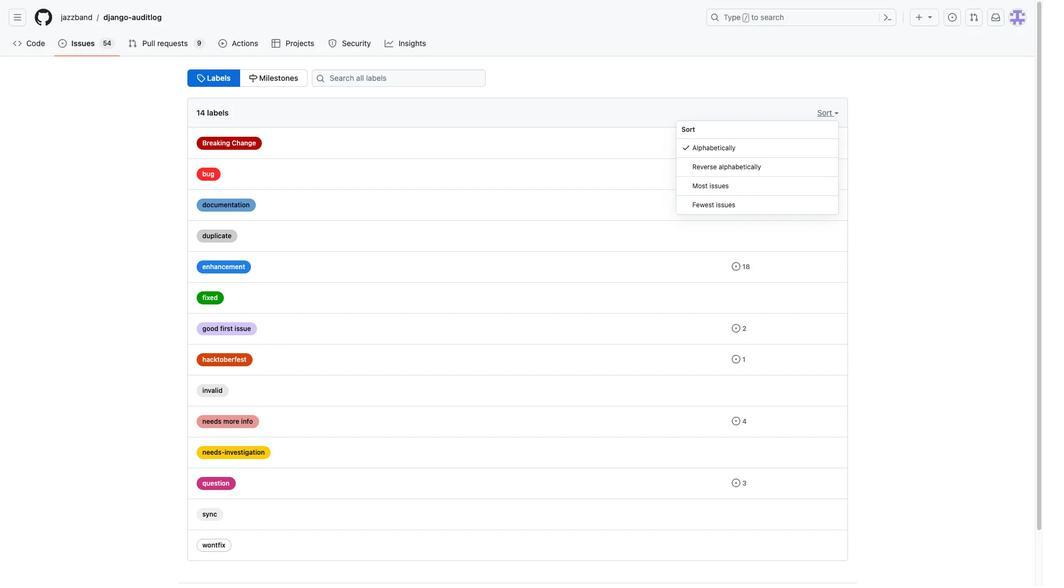 Task type: describe. For each thing, give the bounding box(es) containing it.
0 horizontal spatial git pull request image
[[128, 39, 137, 48]]

alphabetically link
[[676, 139, 838, 158]]

tag image
[[196, 74, 205, 83]]

insights link
[[381, 35, 431, 52]]

play image
[[218, 39, 227, 48]]

duplicate
[[202, 232, 232, 240]]

triangle down image
[[926, 12, 935, 21]]

1 for breaking change
[[743, 139, 746, 147]]

bug
[[202, 170, 215, 178]]

graph image
[[385, 39, 394, 48]]

check image
[[682, 143, 690, 152]]

info
[[241, 418, 253, 426]]

search image
[[316, 74, 325, 83]]

sort inside popup button
[[818, 108, 835, 117]]

issue opened image right triangle down icon
[[948, 13, 957, 22]]

sort button
[[818, 107, 839, 118]]

requests
[[157, 39, 188, 48]]

4 link
[[732, 417, 747, 426]]

good first issue link
[[196, 323, 257, 336]]

milestones
[[257, 73, 298, 83]]

alphabetically
[[719, 163, 761, 171]]

menu containing sort
[[676, 121, 839, 215]]

1 for hacktoberfest
[[743, 356, 746, 364]]

issue opened image for 1
[[732, 355, 740, 364]]

table image
[[272, 39, 281, 48]]

issue opened image for breaking change
[[732, 139, 740, 147]]

notifications image
[[992, 13, 1001, 22]]

duplicate link
[[196, 230, 238, 243]]

/ for jazzband
[[97, 13, 99, 22]]

plus image
[[915, 13, 924, 22]]

3 link
[[732, 479, 747, 488]]

54
[[103, 39, 111, 47]]

documentation link
[[196, 199, 256, 212]]

Search all labels text field
[[312, 70, 486, 87]]

hacktoberfest link
[[196, 354, 253, 367]]

8
[[743, 170, 747, 178]]

labels
[[207, 108, 229, 117]]

3 open issues and pull requests image
[[732, 201, 740, 209]]

breaking change link
[[196, 137, 262, 150]]

more
[[223, 418, 239, 426]]

type
[[724, 12, 741, 22]]

good
[[202, 325, 218, 333]]

fewest issues link
[[676, 196, 838, 215]]

homepage image
[[35, 9, 52, 26]]

django-
[[103, 12, 132, 22]]

breaking change
[[202, 139, 256, 147]]

search
[[761, 12, 784, 22]]

2 link
[[732, 324, 747, 333]]

actions
[[232, 39, 258, 48]]

issue opened image for 8
[[732, 170, 740, 178]]

issue opened image for 3
[[732, 479, 740, 488]]

needs-investigation
[[202, 449, 265, 457]]

bug link
[[196, 168, 220, 181]]

shield image
[[328, 39, 337, 48]]

wontfix link
[[196, 540, 232, 553]]

3
[[743, 480, 747, 488]]

needs more info
[[202, 418, 253, 426]]

enhancement
[[202, 263, 245, 271]]

issues for most issues
[[710, 182, 729, 190]]

command palette image
[[884, 13, 892, 22]]

wontfix
[[202, 542, 226, 550]]

issues
[[71, 39, 95, 48]]

milestones link
[[239, 70, 308, 87]]

change
[[232, 139, 256, 147]]

breaking
[[202, 139, 230, 147]]

security link
[[324, 35, 376, 52]]

first
[[220, 325, 233, 333]]

question link
[[196, 478, 236, 491]]

issue opened image for 4
[[732, 417, 740, 426]]

jazzband / django-auditlog
[[61, 12, 162, 22]]

actions link
[[214, 35, 263, 52]]

4
[[743, 418, 747, 426]]

needs-
[[202, 449, 225, 457]]

fewest issues
[[693, 201, 736, 209]]

18 link
[[732, 262, 750, 271]]



Task type: locate. For each thing, give the bounding box(es) containing it.
issues right most
[[710, 182, 729, 190]]

code
[[26, 39, 45, 48]]

/
[[97, 13, 99, 22], [744, 14, 748, 22]]

1 up alphabetically
[[743, 139, 746, 147]]

invalid
[[202, 387, 223, 395]]

0 vertical spatial 1
[[743, 139, 746, 147]]

/ left django-
[[97, 13, 99, 22]]

django-auditlog link
[[99, 9, 166, 26]]

fixed link
[[196, 292, 224, 305]]

issue opened image left 4
[[732, 417, 740, 426]]

/ for type
[[744, 14, 748, 22]]

security
[[342, 39, 371, 48]]

milestone image
[[249, 74, 257, 83]]

reverse alphabetically
[[693, 163, 761, 171]]

1 down 2
[[743, 356, 746, 364]]

None search field
[[308, 70, 499, 87]]

code image
[[13, 39, 22, 48]]

1 vertical spatial 1 link
[[732, 355, 746, 364]]

jazzband link
[[57, 9, 97, 26]]

1 vertical spatial issue opened image
[[732, 139, 740, 147]]

auditlog
[[132, 12, 162, 22]]

issue opened image left the 8
[[732, 170, 740, 178]]

issue opened image left 18
[[732, 262, 740, 271]]

1 horizontal spatial /
[[744, 14, 748, 22]]

1 link for hacktoberfest
[[732, 355, 746, 364]]

needs
[[202, 418, 222, 426]]

0 horizontal spatial sort
[[682, 126, 695, 134]]

sync link
[[196, 509, 223, 522]]

question
[[202, 480, 230, 488]]

list
[[57, 9, 700, 26]]

issues right fewest
[[716, 201, 736, 209]]

issues
[[710, 182, 729, 190], [716, 201, 736, 209]]

2
[[743, 325, 747, 333]]

8 link
[[732, 170, 747, 178]]

1 vertical spatial git pull request image
[[128, 39, 137, 48]]

sync
[[202, 511, 217, 519]]

documentation
[[202, 201, 250, 209]]

1 1 from the top
[[743, 139, 746, 147]]

14
[[196, 108, 205, 117]]

0 horizontal spatial /
[[97, 13, 99, 22]]

1
[[743, 139, 746, 147], [743, 356, 746, 364]]

most issues link
[[676, 177, 838, 196]]

issue opened image left 2
[[732, 324, 740, 333]]

projects link
[[268, 35, 320, 52]]

jazzband
[[61, 12, 92, 22]]

Labels search field
[[312, 70, 486, 87]]

0 vertical spatial issues
[[710, 182, 729, 190]]

enhancement link
[[196, 261, 251, 274]]

1 horizontal spatial git pull request image
[[970, 13, 979, 22]]

18
[[743, 263, 750, 271]]

fixed
[[202, 294, 218, 302]]

0 vertical spatial 1 link
[[732, 139, 746, 147]]

pull requests
[[142, 39, 188, 48]]

hacktoberfest
[[202, 356, 247, 364]]

needs more info link
[[196, 416, 259, 429]]

investigation
[[225, 449, 265, 457]]

pull
[[142, 39, 155, 48]]

issue opened image
[[58, 39, 67, 48], [732, 139, 740, 147], [732, 262, 740, 271]]

alphabetically
[[693, 144, 736, 152]]

issue element
[[187, 70, 308, 87]]

0 vertical spatial issue opened image
[[58, 39, 67, 48]]

most
[[693, 182, 708, 190]]

/ inside type / to search
[[744, 14, 748, 22]]

1 link down 2 link at the bottom of page
[[732, 355, 746, 364]]

1 link up alphabetically
[[732, 139, 746, 147]]

issues inside most issues link
[[710, 182, 729, 190]]

most issues
[[693, 182, 729, 190]]

good first issue
[[202, 325, 251, 333]]

issue opened image left 3
[[732, 479, 740, 488]]

menu
[[676, 121, 839, 215]]

to
[[752, 12, 759, 22]]

issues inside fewest issues link
[[716, 201, 736, 209]]

git pull request image left notifications icon
[[970, 13, 979, 22]]

issue opened image down 2 link at the bottom of page
[[732, 355, 740, 364]]

code link
[[9, 35, 50, 52]]

1 horizontal spatial sort
[[818, 108, 835, 117]]

14 labels
[[196, 108, 229, 117]]

git pull request image
[[970, 13, 979, 22], [128, 39, 137, 48]]

issue opened image left "issues"
[[58, 39, 67, 48]]

1 vertical spatial sort
[[682, 126, 695, 134]]

invalid link
[[196, 385, 229, 398]]

reverse
[[693, 163, 717, 171]]

insights
[[399, 39, 426, 48]]

issue opened image for enhancement
[[732, 262, 740, 271]]

0 vertical spatial git pull request image
[[970, 13, 979, 22]]

needs-investigation link
[[196, 447, 271, 460]]

issues for fewest issues
[[716, 201, 736, 209]]

issue opened image for 2
[[732, 324, 740, 333]]

2 vertical spatial issue opened image
[[732, 262, 740, 271]]

1 link for breaking change
[[732, 139, 746, 147]]

git pull request image left pull
[[128, 39, 137, 48]]

1 vertical spatial 1
[[743, 356, 746, 364]]

1 1 link from the top
[[732, 139, 746, 147]]

projects
[[286, 39, 314, 48]]

fewest
[[693, 201, 715, 209]]

reverse alphabetically link
[[676, 158, 838, 177]]

2 1 from the top
[[743, 356, 746, 364]]

type / to search
[[724, 12, 784, 22]]

issue
[[235, 325, 251, 333]]

2 1 link from the top
[[732, 355, 746, 364]]

issue opened image up alphabetically
[[732, 139, 740, 147]]

0 vertical spatial sort
[[818, 108, 835, 117]]

list containing jazzband
[[57, 9, 700, 26]]

issue opened image
[[948, 13, 957, 22], [732, 170, 740, 178], [732, 324, 740, 333], [732, 355, 740, 364], [732, 417, 740, 426], [732, 479, 740, 488]]

1 link
[[732, 139, 746, 147], [732, 355, 746, 364]]

1 vertical spatial issues
[[716, 201, 736, 209]]

/ inside jazzband / django-auditlog
[[97, 13, 99, 22]]

/ left 'to'
[[744, 14, 748, 22]]

sort
[[818, 108, 835, 117], [682, 126, 695, 134]]

9
[[197, 39, 201, 47]]



Task type: vqa. For each thing, say whether or not it's contained in the screenshot.
ErezZarate for ErezZarate commented on Jan 16, 2022
no



